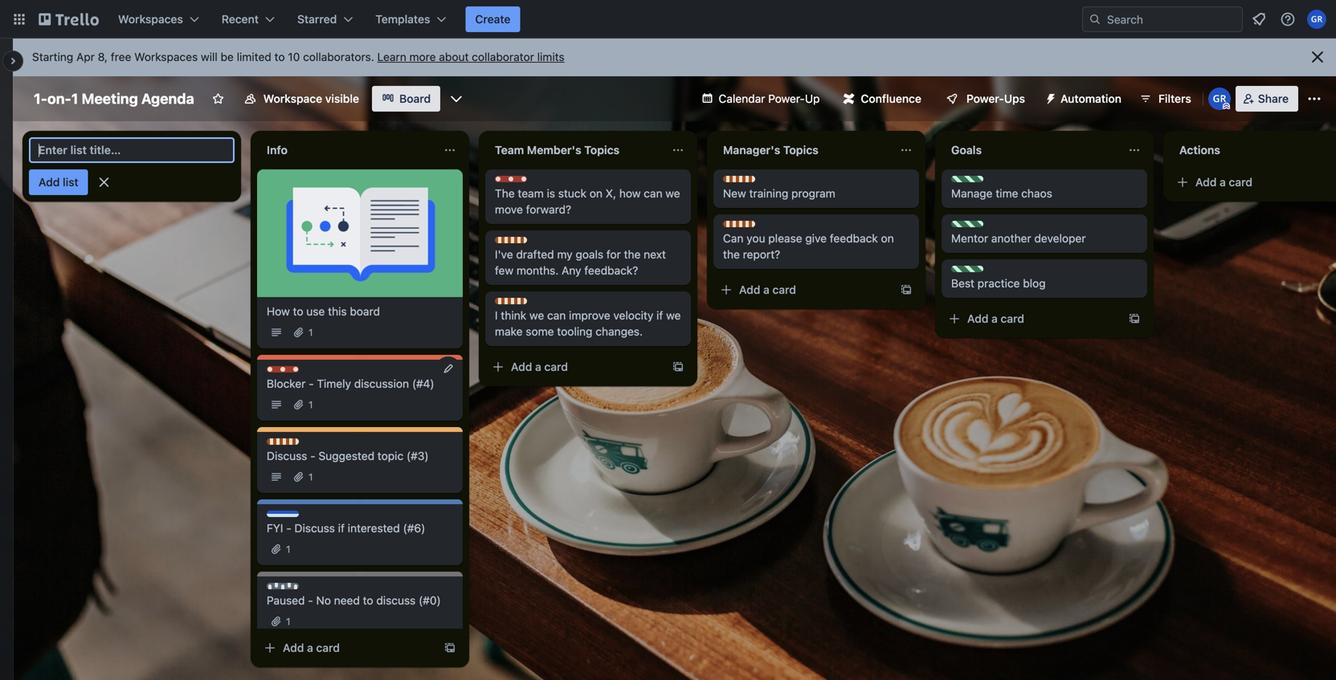 Task type: vqa. For each thing, say whether or not it's contained in the screenshot.
the bottom Campaign
no



Task type: describe. For each thing, give the bounding box(es) containing it.
make
[[495, 325, 523, 338]]

changes.
[[596, 325, 643, 338]]

board
[[350, 305, 380, 318]]

i think we can improve velocity if we make some tooling changes. link
[[495, 308, 682, 340]]

create from template… image for info
[[444, 642, 457, 655]]

create
[[475, 12, 511, 26]]

back to home image
[[39, 6, 99, 32]]

create from template… image for can you please give feedback on the report?
[[900, 284, 913, 297]]

card for can you please give feedback on the report?
[[773, 283, 796, 297]]

add left the list
[[39, 176, 60, 189]]

discuss left suggested
[[267, 450, 307, 463]]

primary element
[[0, 0, 1337, 39]]

goal for best
[[968, 267, 989, 278]]

on inside discuss can you please give feedback on the report?
[[881, 232, 894, 245]]

discuss for think
[[511, 299, 547, 310]]

workspaces button
[[108, 6, 209, 32]]

calendar power-up link
[[692, 86, 830, 112]]

if inside discuss i think we can improve velocity if we make some tooling changes.
[[657, 309, 663, 322]]

color: orange, title: "discuss" element for drafted
[[495, 237, 547, 249]]

Info text field
[[257, 137, 437, 163]]

manage
[[952, 187, 993, 200]]

goal best practice blog
[[952, 267, 1046, 290]]

a for mentor another developer
[[992, 312, 998, 325]]

need
[[334, 594, 360, 608]]

workspace visible button
[[234, 86, 369, 112]]

color: orange, title: "discuss" element for training
[[723, 176, 776, 188]]

few
[[495, 264, 514, 277]]

goal for manage
[[968, 177, 989, 188]]

feedback?
[[585, 264, 638, 277]]

2 topics from the left
[[783, 143, 819, 157]]

- for fyi
[[286, 522, 292, 535]]

my
[[557, 248, 573, 261]]

best
[[952, 277, 975, 290]]

card for i've drafted my goals for the next few months. any feedback?
[[545, 360, 568, 374]]

paused - no need to discuss (#0) link
[[267, 593, 453, 609]]

a for i've drafted my goals for the next few months. any feedback?
[[535, 360, 542, 374]]

paused paused - no need to discuss (#0)
[[267, 584, 441, 608]]

please
[[769, 232, 803, 245]]

about
[[439, 50, 469, 63]]

board
[[399, 92, 431, 105]]

1 down use
[[309, 327, 313, 338]]

team member's topics
[[495, 143, 620, 157]]

can
[[723, 232, 744, 245]]

new
[[723, 187, 746, 200]]

for
[[607, 248, 621, 261]]

Enter list title… text field
[[29, 137, 235, 163]]

manager's
[[723, 143, 781, 157]]

add a card button down need
[[257, 636, 434, 661]]

goal for mentor
[[968, 222, 989, 233]]

we up "some"
[[530, 309, 544, 322]]

discuss i've drafted my goals for the next few months. any feedback?
[[495, 238, 666, 277]]

collaborators.
[[303, 50, 374, 63]]

add a card for i've drafted my goals for the next few months. any feedback?
[[511, 360, 568, 374]]

blocker for -
[[283, 367, 318, 379]]

(#4)
[[412, 377, 435, 391]]

1 down color: black, title: "paused" element
[[286, 616, 291, 628]]

create from template… image for goals
[[1128, 313, 1141, 325]]

limits
[[537, 50, 565, 63]]

discuss for training
[[739, 177, 776, 188]]

add for goals
[[968, 312, 989, 325]]

no
[[316, 594, 331, 608]]

recent
[[222, 12, 259, 26]]

1 down the color: blue, title: "fyi" element
[[286, 544, 291, 555]]

agenda
[[141, 90, 194, 107]]

calendar power-up
[[719, 92, 820, 105]]

power-ups
[[967, 92, 1026, 105]]

starred
[[297, 12, 337, 26]]

color: black, title: "paused" element
[[267, 583, 317, 596]]

will
[[201, 50, 218, 63]]

discuss discuss - suggested topic (#3)
[[267, 440, 429, 463]]

more
[[410, 50, 436, 63]]

power-ups button
[[935, 86, 1035, 112]]

add a card for can you please give feedback on the report?
[[739, 283, 796, 297]]

a for can you please give feedback on the report?
[[764, 283, 770, 297]]

think
[[501, 309, 527, 322]]

blocker for team
[[511, 177, 546, 188]]

drafted
[[516, 248, 554, 261]]

is
[[547, 187, 555, 200]]

discuss - suggested topic (#3) link
[[267, 448, 453, 465]]

Manager's Topics text field
[[714, 137, 894, 163]]

i've
[[495, 248, 513, 261]]

add list button
[[29, 170, 88, 195]]

program
[[792, 187, 836, 200]]

collaborator
[[472, 50, 534, 63]]

1 down blocker blocker - timely discussion (#4)
[[309, 399, 313, 411]]

info
[[267, 143, 288, 157]]

member's
[[527, 143, 582, 157]]

star or unstar board image
[[212, 92, 225, 105]]

if inside the fyi fyi - discuss if interested (#6)
[[338, 522, 345, 535]]

discuss
[[376, 594, 416, 608]]

visible
[[325, 92, 359, 105]]

Goals text field
[[942, 137, 1122, 163]]

search image
[[1089, 13, 1102, 26]]

create button
[[466, 6, 520, 32]]

workspaces inside workspaces dropdown button
[[118, 12, 183, 26]]

add a card button for can you please give feedback on the report?
[[714, 277, 891, 303]]

add a card button for i've drafted my goals for the next few months. any feedback?
[[485, 354, 662, 380]]

new training program link
[[723, 186, 910, 202]]

share button
[[1236, 86, 1299, 112]]

we right velocity
[[666, 309, 681, 322]]

velocity
[[614, 309, 654, 322]]

8,
[[98, 50, 108, 63]]

Search field
[[1102, 7, 1243, 31]]

blocker the team is stuck on x, how can we move forward?
[[495, 177, 680, 216]]

automation button
[[1038, 86, 1132, 112]]

a down actions
[[1220, 176, 1226, 189]]

team
[[495, 143, 524, 157]]

confluence
[[861, 92, 922, 105]]

filters
[[1159, 92, 1192, 105]]

(#6)
[[403, 522, 425, 535]]

power- inside button
[[967, 92, 1004, 105]]

card down no
[[316, 642, 340, 655]]

0 horizontal spatial greg robinson (gregrobinson96) image
[[1209, 88, 1231, 110]]

templates button
[[366, 6, 456, 32]]

Actions text field
[[1170, 137, 1337, 163]]

some
[[526, 325, 554, 338]]

discuss inside the fyi fyi - discuss if interested (#6)
[[295, 522, 335, 535]]

discuss can you please give feedback on the report?
[[723, 222, 894, 261]]

color: orange, title: "discuss" element for you
[[723, 221, 776, 233]]

x,
[[606, 187, 616, 200]]

blog
[[1023, 277, 1046, 290]]



Task type: locate. For each thing, give the bounding box(es) containing it.
i've drafted my goals for the next few months. any feedback? link
[[495, 247, 682, 279]]

1 vertical spatial can
[[547, 309, 566, 322]]

this member is an admin of this board. image
[[1223, 103, 1230, 110]]

color: orange, title: "discuss" element up "report?"
[[723, 221, 776, 233]]

add for team member's topics
[[511, 360, 532, 374]]

interested
[[348, 522, 400, 535]]

to left 10
[[275, 50, 285, 63]]

2 power- from the left
[[967, 92, 1004, 105]]

workspaces down workspaces dropdown button
[[134, 50, 198, 63]]

1 right 1-
[[71, 90, 78, 107]]

1 topics from the left
[[584, 143, 620, 157]]

color: green, title: "goal" element for best
[[952, 266, 989, 278]]

on-
[[47, 90, 71, 107]]

color: orange, title: "discuss" element down manager's
[[723, 176, 776, 188]]

color: green, title: "goal" element down "manage"
[[952, 221, 989, 233]]

goal inside goal mentor another developer
[[968, 222, 989, 233]]

on left x,
[[590, 187, 603, 200]]

0 horizontal spatial if
[[338, 522, 345, 535]]

color: green, title: "goal" element down goals in the top of the page
[[952, 176, 989, 188]]

add a card button down tooling
[[485, 354, 662, 380]]

to right need
[[363, 594, 373, 608]]

next
[[644, 248, 666, 261]]

open information menu image
[[1280, 11, 1296, 27]]

color: red, title: "blocker" element for the team is stuck on x, how can we move forward?
[[495, 176, 546, 188]]

color: green, title: "goal" element
[[952, 176, 989, 188], [952, 221, 989, 233], [952, 266, 989, 278]]

add a card down practice
[[968, 312, 1025, 325]]

3 goal from the top
[[968, 267, 989, 278]]

list
[[63, 176, 78, 189]]

learn more about collaborator limits link
[[377, 50, 565, 63]]

color: green, title: "goal" element for mentor
[[952, 221, 989, 233]]

- left suggested
[[310, 450, 316, 463]]

automation
[[1061, 92, 1122, 105]]

to
[[275, 50, 285, 63], [293, 305, 303, 318], [363, 594, 373, 608]]

you
[[747, 232, 766, 245]]

1 horizontal spatial the
[[723, 248, 740, 261]]

sm image
[[1038, 86, 1061, 108]]

add list
[[39, 176, 78, 189]]

add for info
[[283, 642, 304, 655]]

fyi
[[283, 512, 298, 523], [267, 522, 283, 535]]

(#0)
[[419, 594, 441, 608]]

card down actions "text box"
[[1229, 176, 1253, 189]]

discuss for -
[[283, 440, 319, 451]]

- for blocker
[[309, 377, 314, 391]]

a down practice
[[992, 312, 998, 325]]

card for mentor another developer
[[1001, 312, 1025, 325]]

discuss left the interested
[[295, 522, 335, 535]]

suggested
[[319, 450, 375, 463]]

power- up goals in the top of the page
[[967, 92, 1004, 105]]

add down "report?"
[[739, 283, 761, 297]]

0 vertical spatial create from template… image
[[900, 284, 913, 297]]

- up color: black, title: "paused" element
[[286, 522, 292, 535]]

- inside discuss discuss - suggested topic (#3)
[[310, 450, 316, 463]]

the down the can
[[723, 248, 740, 261]]

add a card button down actions "text box"
[[1170, 170, 1337, 195]]

discuss up months.
[[511, 238, 547, 249]]

any
[[562, 264, 582, 277]]

create from template… image
[[900, 284, 913, 297], [672, 361, 685, 374]]

apr
[[76, 50, 95, 63]]

1 vertical spatial goal
[[968, 222, 989, 233]]

color: green, title: "goal" element down the mentor
[[952, 266, 989, 278]]

discuss inside discuss can you please give feedback on the report?
[[739, 222, 776, 233]]

if left the interested
[[338, 522, 345, 535]]

0 horizontal spatial the
[[624, 248, 641, 261]]

0 horizontal spatial to
[[275, 50, 285, 63]]

workspace visible
[[263, 92, 359, 105]]

3 color: green, title: "goal" element from the top
[[952, 266, 989, 278]]

- inside the fyi fyi - discuss if interested (#6)
[[286, 522, 292, 535]]

feedback
[[830, 232, 878, 245]]

(#3)
[[407, 450, 429, 463]]

we
[[666, 187, 680, 200], [530, 309, 544, 322], [666, 309, 681, 322]]

1 vertical spatial create from template… image
[[672, 361, 685, 374]]

1 power- from the left
[[768, 92, 805, 105]]

edit card image
[[442, 362, 455, 375]]

limited
[[237, 50, 272, 63]]

the right for
[[624, 248, 641, 261]]

add down "best"
[[968, 312, 989, 325]]

discuss for you
[[739, 222, 776, 233]]

workspace
[[263, 92, 322, 105]]

use
[[306, 305, 325, 318]]

color: orange, title: "discuss" element up the color: blue, title: "fyi" element
[[267, 439, 319, 451]]

topics up discuss new training program
[[783, 143, 819, 157]]

color: orange, title: "discuss" element
[[723, 176, 776, 188], [723, 221, 776, 233], [495, 237, 547, 249], [495, 298, 547, 310], [267, 439, 319, 451]]

calendar
[[719, 92, 765, 105]]

0 vertical spatial can
[[644, 187, 663, 200]]

paused left no
[[267, 594, 305, 608]]

to left use
[[293, 305, 303, 318]]

goals
[[952, 143, 982, 157]]

greg robinson (gregrobinson96) image inside primary element
[[1308, 10, 1327, 29]]

greg robinson (gregrobinson96) image right open information menu icon
[[1308, 10, 1327, 29]]

the inside discuss i've drafted my goals for the next few months. any feedback?
[[624, 248, 641, 261]]

1 vertical spatial create from template… image
[[444, 642, 457, 655]]

1 vertical spatial color: green, title: "goal" element
[[952, 221, 989, 233]]

board link
[[372, 86, 441, 112]]

can right 'how'
[[644, 187, 663, 200]]

customize views image
[[449, 91, 465, 107]]

goal left time
[[968, 177, 989, 188]]

1 vertical spatial to
[[293, 305, 303, 318]]

discuss inside discuss i've drafted my goals for the next few months. any feedback?
[[511, 238, 547, 249]]

1 the from the left
[[624, 248, 641, 261]]

1 down discuss discuss - suggested topic (#3)
[[309, 472, 313, 483]]

add a card down actions
[[1196, 176, 1253, 189]]

0 vertical spatial if
[[657, 309, 663, 322]]

2 vertical spatial to
[[363, 594, 373, 608]]

blocker down use
[[283, 367, 318, 379]]

to inside paused paused - no need to discuss (#0)
[[363, 594, 373, 608]]

we inside the blocker the team is stuck on x, how can we move forward?
[[666, 187, 680, 200]]

add a card button for mentor another developer
[[942, 306, 1119, 332]]

this
[[328, 305, 347, 318]]

topics up x,
[[584, 143, 620, 157]]

cancel list editing image
[[96, 174, 112, 190]]

add down actions
[[1196, 176, 1217, 189]]

mentor another developer link
[[952, 231, 1138, 247]]

add
[[39, 176, 60, 189], [1196, 176, 1217, 189], [739, 283, 761, 297], [968, 312, 989, 325], [511, 360, 532, 374], [283, 642, 304, 655]]

confluence icon image
[[843, 93, 855, 104]]

if right velocity
[[657, 309, 663, 322]]

color: orange, title: "discuss" element for think
[[495, 298, 547, 310]]

0 vertical spatial color: green, title: "goal" element
[[952, 176, 989, 188]]

best practice blog link
[[952, 276, 1138, 292]]

0 horizontal spatial color: red, title: "blocker" element
[[267, 366, 318, 379]]

2 vertical spatial goal
[[968, 267, 989, 278]]

a
[[1220, 176, 1226, 189], [764, 283, 770, 297], [992, 312, 998, 325], [535, 360, 542, 374], [307, 642, 313, 655]]

the
[[624, 248, 641, 261], [723, 248, 740, 261]]

1 horizontal spatial topics
[[783, 143, 819, 157]]

greg robinson (gregrobinson96) image right filters
[[1209, 88, 1231, 110]]

manager's topics
[[723, 143, 819, 157]]

report?
[[743, 248, 781, 261]]

1 vertical spatial if
[[338, 522, 345, 535]]

1
[[71, 90, 78, 107], [309, 327, 313, 338], [309, 399, 313, 411], [309, 472, 313, 483], [286, 544, 291, 555], [286, 616, 291, 628]]

0 horizontal spatial power-
[[768, 92, 805, 105]]

2 the from the left
[[723, 248, 740, 261]]

discuss up "report?"
[[739, 222, 776, 233]]

can inside the blocker the team is stuck on x, how can we move forward?
[[644, 187, 663, 200]]

add a card down "report?"
[[739, 283, 796, 297]]

blocker - timely discussion (#4) link
[[267, 376, 453, 392]]

- inside blocker blocker - timely discussion (#4)
[[309, 377, 314, 391]]

add down color: black, title: "paused" element
[[283, 642, 304, 655]]

0 horizontal spatial can
[[547, 309, 566, 322]]

developer
[[1035, 232, 1086, 245]]

can inside discuss i think we can improve velocity if we make some tooling changes.
[[547, 309, 566, 322]]

1 vertical spatial greg robinson (gregrobinson96) image
[[1209, 88, 1231, 110]]

can
[[644, 187, 663, 200], [547, 309, 566, 322]]

goal inside goal manage time chaos
[[968, 177, 989, 188]]

blocker left timely
[[267, 377, 306, 391]]

card down "some"
[[545, 360, 568, 374]]

greg robinson (gregrobinson96) image
[[1308, 10, 1327, 29], [1209, 88, 1231, 110]]

discuss inside discuss new training program
[[739, 177, 776, 188]]

0 vertical spatial workspaces
[[118, 12, 183, 26]]

goal inside goal best practice blog
[[968, 267, 989, 278]]

the
[[495, 187, 515, 200]]

0 vertical spatial color: red, title: "blocker" element
[[495, 176, 546, 188]]

power- inside 'link'
[[768, 92, 805, 105]]

1 horizontal spatial create from template… image
[[1128, 313, 1141, 325]]

1 vertical spatial on
[[881, 232, 894, 245]]

0 notifications image
[[1250, 10, 1269, 29]]

on right feedback
[[881, 232, 894, 245]]

timely
[[317, 377, 351, 391]]

2 horizontal spatial to
[[363, 594, 373, 608]]

create from template… image
[[1128, 313, 1141, 325], [444, 642, 457, 655]]

topics
[[584, 143, 620, 157], [783, 143, 819, 157]]

goal manage time chaos
[[952, 177, 1053, 200]]

color: blue, title: "fyi" element
[[267, 511, 299, 523]]

templates
[[376, 12, 430, 26]]

goal down "manage"
[[968, 222, 989, 233]]

goal mentor another developer
[[952, 222, 1086, 245]]

card down "report?"
[[773, 283, 796, 297]]

how
[[620, 187, 641, 200]]

months.
[[517, 264, 559, 277]]

discuss inside discuss i think we can improve velocity if we make some tooling changes.
[[511, 299, 547, 310]]

0 vertical spatial to
[[275, 50, 285, 63]]

Team Member's Topics text field
[[485, 137, 665, 163]]

card down practice
[[1001, 312, 1025, 325]]

add a card button down blog
[[942, 306, 1119, 332]]

workspaces
[[118, 12, 183, 26], [134, 50, 198, 63]]

- for paused
[[308, 594, 313, 608]]

we right 'how'
[[666, 187, 680, 200]]

workspaces up free on the left top of the page
[[118, 12, 183, 26]]

the team is stuck on x, how can we move forward? link
[[495, 186, 682, 218]]

manage time chaos link
[[952, 186, 1138, 202]]

on inside the blocker the team is stuck on x, how can we move forward?
[[590, 187, 603, 200]]

1 color: green, title: "goal" element from the top
[[952, 176, 989, 188]]

Board name text field
[[26, 86, 202, 112]]

add a card for mentor another developer
[[968, 312, 1025, 325]]

1 inside text box
[[71, 90, 78, 107]]

1 horizontal spatial to
[[293, 305, 303, 318]]

- left no
[[308, 594, 313, 608]]

color: orange, title: "discuss" element up months.
[[495, 237, 547, 249]]

paused left need
[[283, 584, 317, 596]]

can you please give feedback on the report? link
[[723, 231, 910, 263]]

2 goal from the top
[[968, 222, 989, 233]]

color: red, title: "blocker" element
[[495, 176, 546, 188], [267, 366, 318, 379]]

meeting
[[82, 90, 138, 107]]

a down "report?"
[[764, 283, 770, 297]]

give
[[806, 232, 827, 245]]

1 horizontal spatial color: red, title: "blocker" element
[[495, 176, 546, 188]]

discuss down manager's
[[739, 177, 776, 188]]

time
[[996, 187, 1019, 200]]

forward?
[[526, 203, 572, 216]]

blocker left is
[[511, 177, 546, 188]]

color: red, title: "blocker" element up move
[[495, 176, 546, 188]]

how to use this board link
[[267, 304, 453, 320]]

add a card button down can you please give feedback on the report? link
[[714, 277, 891, 303]]

add down make
[[511, 360, 532, 374]]

goal down the mentor
[[968, 267, 989, 278]]

paused
[[283, 584, 317, 596], [267, 594, 305, 608]]

2 color: green, title: "goal" element from the top
[[952, 221, 989, 233]]

0 vertical spatial create from template… image
[[1128, 313, 1141, 325]]

color: red, title: "blocker" element for blocker - timely discussion (#4)
[[267, 366, 318, 379]]

create from template… image for i've drafted my goals for the next few months. any feedback?
[[672, 361, 685, 374]]

power- right calendar
[[768, 92, 805, 105]]

0 horizontal spatial create from template… image
[[672, 361, 685, 374]]

blocker blocker - timely discussion (#4)
[[267, 367, 435, 391]]

discuss i think we can improve velocity if we make some tooling changes.
[[495, 299, 681, 338]]

1 horizontal spatial can
[[644, 187, 663, 200]]

0 vertical spatial on
[[590, 187, 603, 200]]

add a card down no
[[283, 642, 340, 655]]

a down color: black, title: "paused" element
[[307, 642, 313, 655]]

- for discuss
[[310, 450, 316, 463]]

color: green, title: "goal" element for manage
[[952, 176, 989, 188]]

1 horizontal spatial power-
[[967, 92, 1004, 105]]

add a card down "some"
[[511, 360, 568, 374]]

actions
[[1180, 143, 1221, 157]]

1 vertical spatial workspaces
[[134, 50, 198, 63]]

show menu image
[[1307, 91, 1323, 107]]

1 goal from the top
[[968, 177, 989, 188]]

up
[[805, 92, 820, 105]]

discuss down timely
[[283, 440, 319, 451]]

0 vertical spatial greg robinson (gregrobinson96) image
[[1308, 10, 1327, 29]]

1 vertical spatial color: red, title: "blocker" element
[[267, 366, 318, 379]]

stuck
[[558, 187, 587, 200]]

how to use this board
[[267, 305, 380, 318]]

color: orange, title: "discuss" element up make
[[495, 298, 547, 310]]

add a card
[[1196, 176, 1253, 189], [739, 283, 796, 297], [968, 312, 1025, 325], [511, 360, 568, 374], [283, 642, 340, 655]]

add for manager's topics
[[739, 283, 761, 297]]

topic
[[378, 450, 404, 463]]

fyi fyi - discuss if interested (#6)
[[267, 512, 425, 535]]

0 vertical spatial goal
[[968, 177, 989, 188]]

1 horizontal spatial greg robinson (gregrobinson96) image
[[1308, 10, 1327, 29]]

i
[[495, 309, 498, 322]]

move
[[495, 203, 523, 216]]

the inside discuss can you please give feedback on the report?
[[723, 248, 740, 261]]

blocker inside the blocker the team is stuck on x, how can we move forward?
[[511, 177, 546, 188]]

- left timely
[[309, 377, 314, 391]]

on
[[590, 187, 603, 200], [881, 232, 894, 245]]

chaos
[[1022, 187, 1053, 200]]

0 horizontal spatial create from template… image
[[444, 642, 457, 655]]

1 horizontal spatial if
[[657, 309, 663, 322]]

1 horizontal spatial on
[[881, 232, 894, 245]]

can up "some"
[[547, 309, 566, 322]]

1 horizontal spatial create from template… image
[[900, 284, 913, 297]]

recent button
[[212, 6, 285, 32]]

10
[[288, 50, 300, 63]]

discuss up "some"
[[511, 299, 547, 310]]

starred button
[[288, 6, 363, 32]]

starting
[[32, 50, 73, 63]]

0 horizontal spatial topics
[[584, 143, 620, 157]]

0 horizontal spatial on
[[590, 187, 603, 200]]

- inside paused paused - no need to discuss (#0)
[[308, 594, 313, 608]]

discuss for drafted
[[511, 238, 547, 249]]

2 vertical spatial color: green, title: "goal" element
[[952, 266, 989, 278]]

color: red, title: "blocker" element down how
[[267, 366, 318, 379]]

starting apr 8, free workspaces will be limited to 10 collaborators. learn more about collaborator limits
[[32, 50, 565, 63]]

another
[[992, 232, 1032, 245]]

a down "some"
[[535, 360, 542, 374]]



